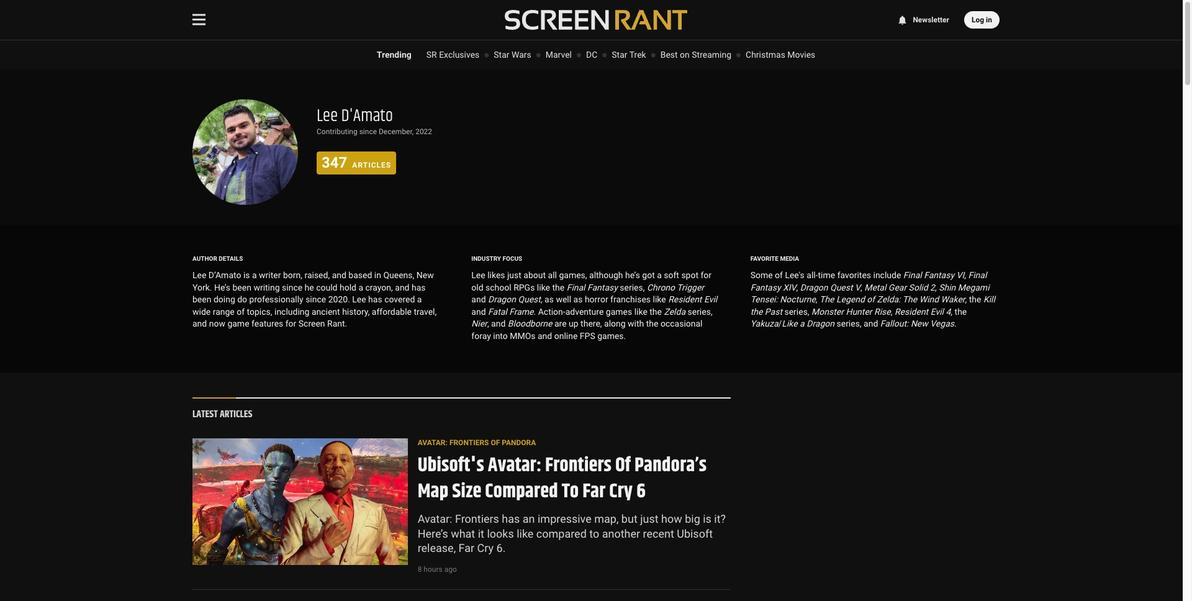 Task type: describe. For each thing, give the bounding box(es) containing it.
games,
[[559, 270, 587, 280]]

series, up occasional on the right bottom of page
[[688, 307, 713, 317]]

occasional
[[661, 319, 703, 329]]

frame
[[509, 307, 534, 317]]

eetu from avatar: frontiers of pandora, and anton castillo from far cry 6 over an image of a na'vi riding a direhorse across a rocky crag from frontiers of pandora. 1 image
[[193, 439, 408, 565]]

resident inside series, monster hunter rise , resident evil 4 , the yakuza / like a dragon series, and fallout: new vegas .
[[895, 307, 929, 317]]

and inside series, monster hunter rise , resident evil 4 , the yakuza / like a dragon series, and fallout: new vegas .
[[864, 319, 879, 329]]

zelda
[[664, 307, 686, 317]]

action-
[[538, 307, 566, 317]]

here's
[[418, 527, 448, 540]]

quest inside final fantasy series, chrono trigger and dragon quest , as well as horror franchises like resident evil and fatal frame . action-adventure games like the zelda series, nier , and bloodborne
[[518, 295, 541, 304]]

chrono
[[647, 282, 675, 292]]

metal
[[865, 282, 887, 292]]

pandora
[[502, 439, 536, 447]]

trending
[[377, 50, 412, 60]]

he's
[[626, 270, 640, 280]]

0 horizontal spatial far
[[459, 542, 475, 555]]

2 horizontal spatial fantasy
[[924, 270, 955, 280]]

final fantasy series, chrono trigger and dragon quest , as well as horror franchises like resident evil and fatal frame . action-adventure games like the zelda series, nier , and bloodborne
[[472, 282, 718, 329]]

wars
[[512, 50, 532, 60]]

evil inside final fantasy series, chrono trigger and dragon quest , as well as horror franchises like resident evil and fatal frame . action-adventure games like the zelda series, nier , and bloodborne
[[704, 295, 718, 304]]

now
[[209, 319, 225, 329]]

screenrant logo image
[[505, 10, 688, 30]]

the inside final fantasy series, chrono trigger and dragon quest , as well as horror franchises like resident evil and fatal frame . action-adventure games like the zelda series, nier , and bloodborne
[[650, 307, 662, 317]]

final fantasy xiv
[[751, 270, 987, 292]]

kill
[[984, 295, 996, 304]]

fantasy for final fantasy xiv
[[751, 282, 781, 292]]

latest
[[193, 407, 218, 422]]

although
[[590, 270, 623, 280]]

yakuza
[[751, 319, 779, 329]]

. for frame
[[534, 307, 536, 317]]

, up nocturne
[[797, 282, 798, 292]]

like inside the 'avatar: frontiers of pandora ubisoft's avatar: frontiers of pandora's map size compared to far cry 6 avatar: frontiers has an impressive map, but just how big is it? here's what it looks like compared to another recent ubisoft release, far cry 6.'
[[517, 527, 534, 540]]

resident inside final fantasy series, chrono trigger and dragon quest , as well as horror franchises like resident evil and fatal frame . action-adventure games like the zelda series, nier , and bloodborne
[[668, 295, 702, 304]]

games
[[606, 307, 632, 317]]

shin megami tensei: nocturne
[[751, 282, 990, 304]]

fantasy for final fantasy series, chrono trigger and dragon quest , as well as horror franchises like resident evil and fatal frame . action-adventure games like the zelda series, nier , and bloodborne
[[588, 282, 618, 292]]

0 vertical spatial quest
[[831, 282, 853, 292]]

writer
[[259, 270, 281, 280]]

school
[[486, 282, 512, 292]]

a left writer
[[252, 270, 257, 280]]

, the legend of zelda: the wind waker , the
[[816, 295, 984, 304]]

sr exclusives link
[[427, 50, 480, 60]]

vi
[[957, 270, 965, 280]]

compared
[[537, 527, 587, 540]]

0 vertical spatial dragon
[[801, 282, 828, 292]]

2 the from the left
[[903, 295, 918, 304]]

industry
[[472, 255, 501, 262]]

marvel link
[[546, 50, 572, 60]]

lee for d'amato
[[317, 103, 338, 129]]

wind
[[920, 295, 939, 304]]

1 vertical spatial been
[[193, 295, 211, 304]]

has inside the 'avatar: frontiers of pandora ubisoft's avatar: frontiers of pandora's map size compared to far cry 6 avatar: frontiers has an impressive map, but just how big is it? here's what it looks like compared to another recent ubisoft release, far cry 6.'
[[502, 513, 520, 526]]

log
[[972, 16, 985, 24]]

looks
[[487, 527, 514, 540]]

d'amato
[[341, 103, 393, 129]]

2
[[931, 282, 935, 292]]

2022
[[416, 127, 432, 136]]

final for final fantasy series, chrono trigger and dragon quest , as well as horror franchises like resident evil and fatal frame . action-adventure games like the zelda series, nier , and bloodborne
[[567, 282, 585, 292]]

based
[[349, 270, 372, 280]]

media
[[780, 255, 799, 262]]

up
[[569, 319, 579, 329]]

streaming
[[692, 50, 732, 60]]

0 horizontal spatial cry
[[477, 542, 494, 555]]

the inside "lee likes just about all games, although he's got a soft spot for old school rpgs like the"
[[553, 282, 565, 292]]

compared
[[485, 476, 558, 507]]

final for final fantasy xiv
[[969, 270, 987, 280]]

nocturne
[[780, 295, 816, 304]]

do
[[237, 295, 247, 304]]

, down some of lee's all-time favorites include final fantasy vi ,
[[861, 282, 863, 292]]

the down megami
[[970, 295, 982, 304]]

and down old
[[472, 295, 486, 304]]

is inside lee d'amato is a writer born, raised, and based in queens, new york. he's been writing since he could hold a crayon, and has been doing do professionally since 2020. lee has covered a wide range of topics, including ancient history, affordable travel, and now game features for screen rant.
[[243, 270, 250, 280]]

york.
[[193, 282, 212, 292]]

series, down nocturne
[[785, 307, 810, 317]]

and inside are up there, along with the occasional foray into mmos and online fps games.
[[538, 331, 552, 341]]

travel,
[[414, 307, 437, 317]]

new inside lee d'amato is a writer born, raised, and based in queens, new york. he's been writing since he could hold a crayon, and has been doing do professionally since 2020. lee has covered a wide range of topics, including ancient history, affordable travel, and now game features for screen rant.
[[417, 270, 434, 280]]

raised,
[[305, 270, 330, 280]]

legend
[[837, 295, 865, 304]]

recent
[[643, 527, 674, 540]]

and up hold
[[332, 270, 347, 280]]

mmos
[[510, 331, 536, 341]]

lee d'amato- image
[[193, 99, 298, 205]]

6.
[[497, 542, 506, 555]]

it?
[[715, 513, 726, 526]]

fallout:
[[881, 319, 909, 329]]

spot
[[682, 270, 699, 280]]

map
[[418, 476, 449, 507]]

queens,
[[384, 270, 415, 280]]

dragon inside final fantasy series, chrono trigger and dragon quest , as well as horror franchises like resident evil and fatal frame . action-adventure games like the zelda series, nier , and bloodborne
[[488, 295, 516, 304]]

hours
[[424, 566, 443, 574]]

lee up history,
[[352, 295, 366, 304]]

and up nier in the bottom left of the page
[[472, 307, 486, 317]]

a inside "lee likes just about all games, although he's got a soft spot for old school rpgs like the"
[[657, 270, 662, 280]]

log in
[[972, 16, 993, 24]]

contributing
[[317, 127, 358, 136]]

industry focus
[[472, 255, 523, 262]]

what
[[451, 527, 475, 540]]

articles
[[352, 161, 391, 169]]

rant.
[[327, 319, 347, 329]]

release,
[[418, 542, 456, 555]]

likes
[[488, 270, 505, 280]]

kill the past
[[751, 295, 996, 317]]

features
[[252, 319, 283, 329]]

size
[[452, 476, 482, 507]]

all
[[548, 270, 557, 280]]

covered
[[385, 295, 415, 304]]

1 as from the left
[[545, 295, 554, 304]]

of down , dragon quest v , metal gear solid 2 ,
[[867, 295, 875, 304]]

foray
[[472, 331, 491, 341]]

1 vertical spatial avatar:
[[488, 450, 542, 481]]

wide
[[193, 307, 211, 317]]

time
[[818, 270, 836, 280]]

favorites
[[838, 270, 872, 280]]

big
[[685, 513, 701, 526]]

including
[[275, 307, 310, 317]]

1 vertical spatial since
[[282, 282, 303, 292]]

sr
[[427, 50, 437, 60]]

born,
[[283, 270, 302, 280]]

, left 'shin'
[[935, 282, 937, 292]]

he
[[305, 282, 314, 292]]

articles
[[220, 407, 253, 422]]

, up action-
[[541, 295, 543, 304]]

best on streaming link
[[661, 50, 732, 60]]

1 vertical spatial frontiers
[[545, 450, 612, 481]]

avatar: frontiers of pandora link
[[418, 439, 536, 448]]

a up the travel,
[[417, 295, 422, 304]]



Task type: vqa. For each thing, say whether or not it's contained in the screenshot.
the right release
no



Task type: locate. For each thing, give the bounding box(es) containing it.
0 vertical spatial .
[[534, 307, 536, 317]]

fantasy up tensei:
[[751, 282, 781, 292]]

newsletter link
[[897, 16, 950, 24]]

series, down hunter
[[837, 319, 862, 329]]

347 articles
[[322, 154, 391, 171]]

franchises
[[611, 295, 651, 304]]

0 horizontal spatial the
[[820, 295, 835, 304]]

1 horizontal spatial star
[[612, 50, 628, 60]]

star
[[494, 50, 510, 60], [612, 50, 628, 60]]

fantasy down the although
[[588, 282, 618, 292]]

fps
[[580, 331, 596, 341]]

just inside the 'avatar: frontiers of pandora ubisoft's avatar: frontiers of pandora's map size compared to far cry 6 avatar: frontiers has an impressive map, but just how big is it? here's what it looks like compared to another recent ubisoft release, far cry 6.'
[[641, 513, 659, 526]]

christmas movies link
[[746, 50, 816, 60]]

1 vertical spatial dragon
[[488, 295, 516, 304]]

a right got
[[657, 270, 662, 280]]

been down the york. at the top of page
[[193, 295, 211, 304]]

lee up the york. at the top of page
[[193, 270, 206, 280]]

trigger
[[677, 282, 704, 292]]

frontiers left of on the right
[[545, 450, 612, 481]]

1 horizontal spatial been
[[233, 282, 252, 292]]

the down solid
[[903, 295, 918, 304]]

dragon down school
[[488, 295, 516, 304]]

favorite
[[751, 255, 779, 262]]

range
[[213, 307, 235, 317]]

0 horizontal spatial been
[[193, 295, 211, 304]]

fantasy inside final fantasy series, chrono trigger and dragon quest , as well as horror franchises like resident evil and fatal frame . action-adventure games like the zelda series, nier , and bloodborne
[[588, 282, 618, 292]]

0 horizontal spatial is
[[243, 270, 250, 280]]

2 as from the left
[[574, 295, 583, 304]]

dragon inside series, monster hunter rise , resident evil 4 , the yakuza / like a dragon series, and fallout: new vegas .
[[807, 319, 835, 329]]

there,
[[581, 319, 602, 329]]

0 vertical spatial since
[[359, 127, 377, 136]]

dc
[[586, 50, 598, 60]]

dragon down all-
[[801, 282, 828, 292]]

some of lee's all-time favorites include final fantasy vi ,
[[751, 270, 969, 280]]

the down tensei:
[[751, 307, 763, 317]]

a inside series, monster hunter rise , resident evil 4 , the yakuza / like a dragon series, and fallout: new vegas .
[[800, 319, 805, 329]]

of left pandora
[[491, 439, 500, 447]]

of inside the 'avatar: frontiers of pandora ubisoft's avatar: frontiers of pandora's map size compared to far cry 6 avatar: frontiers has an impressive map, but just how big is it? here's what it looks like compared to another recent ubisoft release, far cry 6.'
[[491, 439, 500, 447]]

2 vertical spatial has
[[502, 513, 520, 526]]

adventure
[[566, 307, 604, 317]]

the right 4
[[955, 307, 967, 317]]

0 vertical spatial just
[[508, 270, 522, 280]]

frontiers up it
[[455, 513, 499, 526]]

is right d'amato
[[243, 270, 250, 280]]

new left vegas
[[911, 319, 929, 329]]

quest up the legend
[[831, 282, 853, 292]]

has down crayon,
[[368, 295, 382, 304]]

has
[[412, 282, 426, 292], [368, 295, 382, 304], [502, 513, 520, 526]]

to
[[562, 476, 579, 507]]

0 vertical spatial in
[[986, 16, 993, 24]]

2 horizontal spatial since
[[359, 127, 377, 136]]

online
[[555, 331, 578, 341]]

lee for d'amato
[[193, 270, 206, 280]]

are up there, along with the occasional foray into mmos and online fps games.
[[472, 319, 703, 341]]

lee left d'amato
[[317, 103, 338, 129]]

2 star from the left
[[612, 50, 628, 60]]

, up monster
[[816, 295, 818, 304]]

, down megami
[[966, 295, 967, 304]]

0 vertical spatial new
[[417, 270, 434, 280]]

1 horizontal spatial has
[[412, 282, 426, 292]]

2 vertical spatial frontiers
[[455, 513, 499, 526]]

. down 'waker'
[[955, 319, 957, 329]]

1 vertical spatial cry
[[477, 542, 494, 555]]

christmas
[[746, 50, 786, 60]]

1 vertical spatial resident
[[895, 307, 929, 317]]

v
[[855, 282, 861, 292]]

1 horizontal spatial far
[[583, 476, 606, 507]]

star for star wars
[[494, 50, 510, 60]]

0 horizontal spatial resident
[[668, 295, 702, 304]]

1 horizontal spatial new
[[911, 319, 929, 329]]

since down he
[[306, 295, 326, 304]]

0 vertical spatial for
[[701, 270, 712, 280]]

0 horizontal spatial in
[[374, 270, 381, 280]]

just up rpgs
[[508, 270, 522, 280]]

, down zelda:
[[891, 307, 893, 317]]

just up the 'recent'
[[641, 513, 659, 526]]

to
[[590, 527, 600, 540]]

all-
[[807, 270, 818, 280]]

1 horizontal spatial the
[[903, 295, 918, 304]]

horror
[[585, 295, 609, 304]]

fantasy inside final fantasy xiv
[[751, 282, 781, 292]]

avatar: down pandora
[[488, 450, 542, 481]]

soft
[[664, 270, 680, 280]]

evil left 4
[[931, 307, 944, 317]]

movies
[[788, 50, 816, 60]]

for down including
[[286, 319, 297, 329]]

8 hours ago
[[418, 566, 457, 574]]

in right 'log'
[[986, 16, 993, 24]]

new inside series, monster hunter rise , resident evil 4 , the yakuza / like a dragon series, and fallout: new vegas .
[[911, 319, 929, 329]]

and down bloodborne
[[538, 331, 552, 341]]

details
[[219, 255, 243, 262]]

/
[[779, 319, 782, 329]]

is
[[243, 270, 250, 280], [703, 513, 712, 526]]

it
[[478, 527, 484, 540]]

0 vertical spatial evil
[[704, 295, 718, 304]]

in up crayon,
[[374, 270, 381, 280]]

like down about
[[537, 282, 550, 292]]

fatal
[[488, 307, 507, 317]]

trek
[[630, 50, 646, 60]]

a right like
[[800, 319, 805, 329]]

0 vertical spatial been
[[233, 282, 252, 292]]

0 horizontal spatial star
[[494, 50, 510, 60]]

1 horizontal spatial resident
[[895, 307, 929, 317]]

christmas movies
[[746, 50, 816, 60]]

evil inside series, monster hunter rise , resident evil 4 , the yakuza / like a dragon series, and fallout: new vegas .
[[931, 307, 944, 317]]

well
[[556, 295, 572, 304]]

. inside final fantasy series, chrono trigger and dragon quest , as well as horror franchises like resident evil and fatal frame . action-adventure games like the zelda series, nier , and bloodborne
[[534, 307, 536, 317]]

0 vertical spatial has
[[412, 282, 426, 292]]

1 horizontal spatial cry
[[610, 476, 633, 507]]

0 vertical spatial cry
[[610, 476, 633, 507]]

1 vertical spatial .
[[955, 319, 957, 329]]

been up do
[[233, 282, 252, 292]]

like down an
[[517, 527, 534, 540]]

1 horizontal spatial as
[[574, 295, 583, 304]]

writing
[[254, 282, 280, 292]]

2 vertical spatial since
[[306, 295, 326, 304]]

1 horizontal spatial fantasy
[[751, 282, 781, 292]]

hunter
[[846, 307, 872, 317]]

tensei:
[[751, 295, 778, 304]]

1 vertical spatial evil
[[931, 307, 944, 317]]

2 vertical spatial avatar:
[[418, 513, 453, 526]]

1 the from the left
[[820, 295, 835, 304]]

0 horizontal spatial for
[[286, 319, 297, 329]]

fantasy up 2
[[924, 270, 955, 280]]

0 horizontal spatial just
[[508, 270, 522, 280]]

1 vertical spatial for
[[286, 319, 297, 329]]

, down 'waker'
[[951, 307, 953, 317]]

the right the with
[[646, 319, 659, 329]]

like down chrono
[[653, 295, 666, 304]]

the inside series, monster hunter rise , resident evil 4 , the yakuza / like a dragon series, and fallout: new vegas .
[[955, 307, 967, 317]]

0 horizontal spatial final
[[567, 282, 585, 292]]

series, down 'he's'
[[620, 282, 645, 292]]

1 vertical spatial quest
[[518, 295, 541, 304]]

, up foray
[[488, 319, 489, 329]]

2 horizontal spatial final
[[969, 270, 987, 280]]

1 vertical spatial just
[[641, 513, 659, 526]]

has up looks
[[502, 513, 520, 526]]

old
[[472, 282, 484, 292]]

0 vertical spatial far
[[583, 476, 606, 507]]

as up adventure
[[574, 295, 583, 304]]

evil down trigger at top
[[704, 295, 718, 304]]

the inside kill the past
[[751, 307, 763, 317]]

far right to
[[583, 476, 606, 507]]

like inside "lee likes just about all games, although he's got a soft spot for old school rpgs like the"
[[537, 282, 550, 292]]

focus
[[503, 255, 523, 262]]

final inside final fantasy series, chrono trigger and dragon quest , as well as horror franchises like resident evil and fatal frame . action-adventure games like the zelda series, nier , and bloodborne
[[567, 282, 585, 292]]

. for vegas
[[955, 319, 957, 329]]

resident
[[668, 295, 702, 304], [895, 307, 929, 317]]

include
[[874, 270, 902, 280]]

since left december, at the left of page
[[359, 127, 377, 136]]

pandora's
[[635, 450, 707, 481]]

along
[[604, 319, 626, 329]]

cry down it
[[477, 542, 494, 555]]

1 vertical spatial far
[[459, 542, 475, 555]]

final inside final fantasy xiv
[[969, 270, 987, 280]]

1 horizontal spatial quest
[[831, 282, 853, 292]]

for inside "lee likes just about all games, although he's got a soft spot for old school rpgs like the"
[[701, 270, 712, 280]]

has up covered
[[412, 282, 426, 292]]

1 horizontal spatial since
[[306, 295, 326, 304]]

monster
[[812, 307, 844, 317]]

0 vertical spatial is
[[243, 270, 250, 280]]

1 horizontal spatial just
[[641, 513, 659, 526]]

star trek link
[[612, 50, 646, 60]]

1 horizontal spatial .
[[955, 319, 957, 329]]

0 horizontal spatial since
[[282, 282, 303, 292]]

lee inside "lee d'amato contributing since december, 2022"
[[317, 103, 338, 129]]

impressive
[[538, 513, 592, 526]]

lee likes just about all games, although he's got a soft spot for old school rpgs like the
[[472, 270, 712, 292]]

far down what
[[459, 542, 475, 555]]

are
[[555, 319, 567, 329]]

0 horizontal spatial evil
[[704, 295, 718, 304]]

bloodborne
[[508, 319, 553, 329]]

0 horizontal spatial has
[[368, 295, 382, 304]]

of inside lee d'amato is a writer born, raised, and based in queens, new york. he's been writing since he could hold a crayon, and has been doing do professionally since 2020. lee has covered a wide range of topics, including ancient history, affordable travel, and now game features for screen rant.
[[237, 307, 245, 317]]

star left trek
[[612, 50, 628, 60]]

1 horizontal spatial in
[[986, 16, 993, 24]]

star wars link
[[494, 50, 532, 60]]

topics,
[[247, 307, 272, 317]]

final down games,
[[567, 282, 585, 292]]

he's
[[214, 282, 230, 292]]

0 vertical spatial resident
[[668, 295, 702, 304]]

resident down trigger at top
[[668, 295, 702, 304]]

1 vertical spatial new
[[911, 319, 929, 329]]

in inside lee d'amato is a writer born, raised, and based in queens, new york. he's been writing since he could hold a crayon, and has been doing do professionally since 2020. lee has covered a wide range of topics, including ancient history, affordable travel, and now game features for screen rant.
[[374, 270, 381, 280]]

. inside series, monster hunter rise , resident evil 4 , the yakuza / like a dragon series, and fallout: new vegas .
[[955, 319, 957, 329]]

resident down , the legend of zelda: the wind waker , the
[[895, 307, 929, 317]]

author
[[193, 255, 217, 262]]

just inside "lee likes just about all games, although he's got a soft spot for old school rpgs like the"
[[508, 270, 522, 280]]

avatar:
[[418, 439, 448, 447], [488, 450, 542, 481], [418, 513, 453, 526]]

and up covered
[[395, 282, 410, 292]]

0 horizontal spatial quest
[[518, 295, 541, 304]]

favorite media
[[751, 255, 799, 262]]

map,
[[595, 513, 619, 526]]

and down fatal
[[491, 319, 506, 329]]

6
[[637, 476, 646, 507]]

lee up old
[[472, 270, 486, 280]]

ubisoft's avatar: frontiers of pandora's map size compared to far cry 6 link
[[418, 450, 707, 507]]

for inside lee d'amato is a writer born, raised, and based in queens, new york. he's been writing since he could hold a crayon, and has been doing do professionally since 2020. lee has covered a wide range of topics, including ancient history, affordable travel, and now game features for screen rant.
[[286, 319, 297, 329]]

1 horizontal spatial final
[[904, 270, 922, 280]]

like up the with
[[635, 307, 648, 317]]

final up solid
[[904, 270, 922, 280]]

0 horizontal spatial new
[[417, 270, 434, 280]]

cry left 6
[[610, 476, 633, 507]]

but
[[622, 513, 638, 526]]

2 vertical spatial dragon
[[807, 319, 835, 329]]

star trek
[[612, 50, 646, 60]]

rpgs
[[514, 282, 535, 292]]

2 horizontal spatial has
[[502, 513, 520, 526]]

star for star trek
[[612, 50, 628, 60]]

quest down rpgs
[[518, 295, 541, 304]]

the up 'well' on the left of page
[[553, 282, 565, 292]]

and down wide on the left of page
[[193, 319, 207, 329]]

0 horizontal spatial as
[[545, 295, 554, 304]]

1 vertical spatial in
[[374, 270, 381, 280]]

how
[[662, 513, 683, 526]]

author details
[[193, 255, 243, 262]]

ancient
[[312, 307, 340, 317]]

, up megami
[[965, 270, 967, 280]]

frontiers up the ubisoft's at the left bottom of page
[[450, 439, 489, 447]]

the up monster
[[820, 295, 835, 304]]

0 vertical spatial avatar:
[[418, 439, 448, 447]]

1 vertical spatial has
[[368, 295, 382, 304]]

game
[[228, 319, 249, 329]]

since down born,
[[282, 282, 303, 292]]

. up bloodborne
[[534, 307, 536, 317]]

into
[[493, 331, 508, 341]]

lee for likes
[[472, 270, 486, 280]]

0 horizontal spatial fantasy
[[588, 282, 618, 292]]

final up megami
[[969, 270, 987, 280]]

like
[[782, 319, 798, 329]]

the left the 'zelda'
[[650, 307, 662, 317]]

1 horizontal spatial for
[[701, 270, 712, 280]]

, dragon quest v , metal gear solid 2 ,
[[797, 282, 939, 292]]

lee inside "lee likes just about all games, although he's got a soft spot for old school rpgs like the"
[[472, 270, 486, 280]]

the inside are up there, along with the occasional foray into mmos and online fps games.
[[646, 319, 659, 329]]

avatar: up the 'here's'
[[418, 513, 453, 526]]

vegas
[[931, 319, 955, 329]]

of down do
[[237, 307, 245, 317]]

dragon down monster
[[807, 319, 835, 329]]

been
[[233, 282, 252, 292], [193, 295, 211, 304]]

for right spot
[[701, 270, 712, 280]]

of left lee's
[[775, 270, 783, 280]]

some
[[751, 270, 773, 280]]

0 vertical spatial frontiers
[[450, 439, 489, 447]]

1 horizontal spatial evil
[[931, 307, 944, 317]]

avatar: up the ubisoft's at the left bottom of page
[[418, 439, 448, 447]]

is left it? at the right bottom of page
[[703, 513, 712, 526]]

as up action-
[[545, 295, 554, 304]]

since inside "lee d'amato contributing since december, 2022"
[[359, 127, 377, 136]]

as
[[545, 295, 554, 304], [574, 295, 583, 304]]

a down based
[[359, 282, 363, 292]]

star left wars
[[494, 50, 510, 60]]

0 horizontal spatial .
[[534, 307, 536, 317]]

1 vertical spatial is
[[703, 513, 712, 526]]

crayon,
[[366, 282, 393, 292]]

1 horizontal spatial is
[[703, 513, 712, 526]]

and down rise
[[864, 319, 879, 329]]

is inside the 'avatar: frontiers of pandora ubisoft's avatar: frontiers of pandora's map size compared to far cry 6 avatar: frontiers has an impressive map, but just how big is it? here's what it looks like compared to another recent ubisoft release, far cry 6.'
[[703, 513, 712, 526]]

new right queens,
[[417, 270, 434, 280]]

1 star from the left
[[494, 50, 510, 60]]

latest articles
[[193, 407, 253, 422]]



